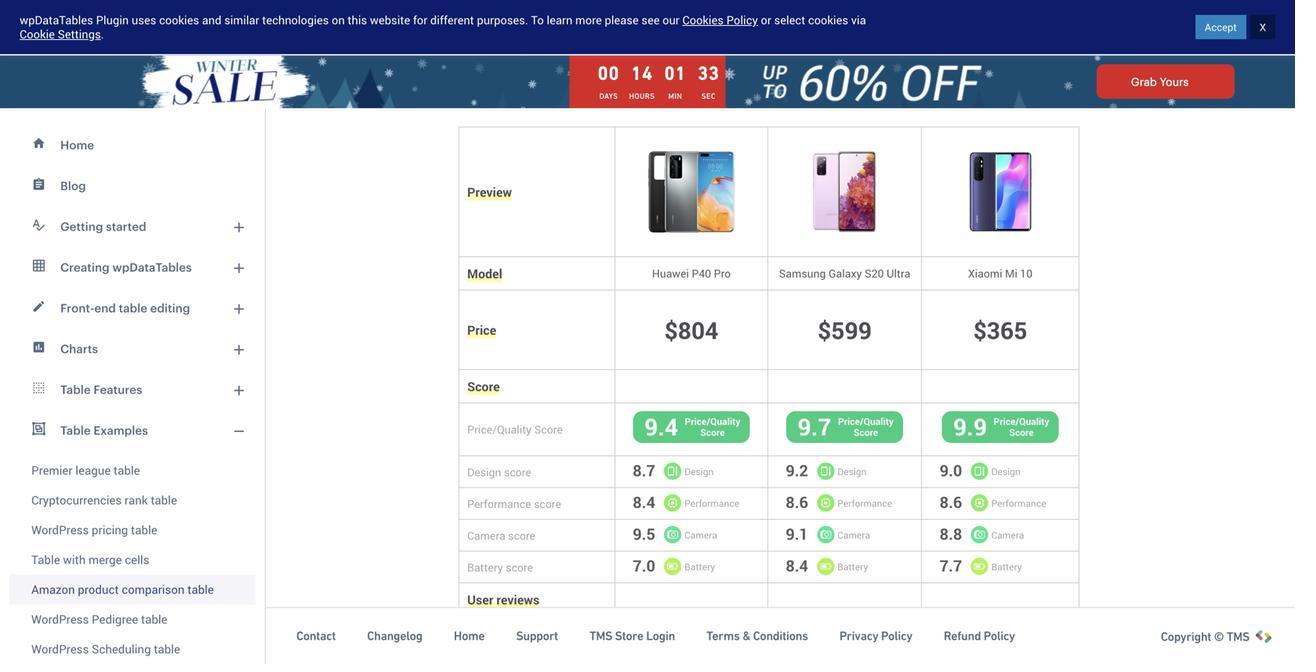 Task type: locate. For each thing, give the bounding box(es) containing it.
1 horizontal spatial this
[[497, 85, 516, 98]]

battery right 7.0
[[685, 561, 716, 573]]

score up user reviews
[[506, 560, 533, 575]]

0 vertical spatial table
[[60, 383, 91, 396]]

table examples
[[60, 424, 148, 437]]

this left website
[[348, 12, 367, 28]]

or
[[761, 12, 772, 28]]

example left 3
[[628, 22, 670, 37]]

terms & conditions link
[[707, 628, 808, 644]]

policy left or
[[727, 12, 758, 28]]

.
[[101, 26, 104, 42], [704, 85, 707, 98]]

ultra
[[887, 266, 911, 281]]

table
[[447, 85, 474, 98], [119, 301, 147, 315], [114, 462, 140, 478], [151, 492, 177, 508], [131, 522, 157, 538], [188, 582, 214, 598], [141, 611, 168, 627], [154, 641, 180, 657]]

8.8
[[940, 524, 963, 545]]

2 example from the left
[[543, 22, 585, 37]]

0 vertical spatial wordpress
[[31, 522, 89, 538]]

table for table features
[[60, 383, 91, 396]]

0 horizontal spatial cookies
[[159, 12, 199, 28]]

2 vertical spatial wordpress
[[31, 641, 89, 657]]

user for user reviews
[[467, 591, 494, 608]]

comparison
[[122, 582, 185, 598]]

getting
[[60, 220, 103, 233]]

1 horizontal spatial 8.4
[[786, 555, 809, 577]]

9.9 for 9.9 19 reviews
[[675, 619, 709, 651]]

0 horizontal spatial home
[[60, 138, 94, 152]]

wordpress for wordpress pricing table
[[31, 522, 89, 538]]

0 vertical spatial user
[[467, 591, 494, 608]]

example left 1
[[458, 22, 500, 37]]

0 vertical spatial on
[[332, 12, 345, 28]]

table right comparison
[[188, 582, 214, 598]]

wpdatatables plugin uses cookies and similar technologies on this website for different purposes. to learn more please see our cookies policy or select cookies via cookie settings .
[[20, 12, 866, 42]]

p40
[[692, 266, 711, 281]]

design down 9.9 price/quality score
[[992, 465, 1021, 478]]

premier
[[31, 462, 73, 478]]

0 horizontal spatial home link
[[9, 125, 256, 165]]

plugin
[[96, 12, 129, 28]]

user reviews
[[467, 591, 540, 608]]

end
[[94, 301, 116, 315]]

score inside 9.7 price/quality score
[[854, 426, 878, 439]]

copyright
[[1161, 630, 1212, 644]]

tutorial
[[606, 85, 644, 98]]

this down 01
[[663, 85, 682, 98]]

wordpress up with
[[31, 522, 89, 538]]

example 1 link
[[441, 10, 526, 49]]

table for table with merge cells
[[31, 552, 60, 568]]

example
[[458, 22, 500, 37], [543, 22, 585, 37], [628, 22, 670, 37], [713, 22, 755, 37], [798, 22, 840, 37]]

score up camera score
[[534, 496, 561, 511]]

example left the 5 on the right top of page
[[798, 22, 840, 37]]

reviews for 9.9
[[681, 646, 718, 661]]

cookie settings button
[[20, 26, 101, 42]]

0 horizontal spatial 8.6
[[786, 492, 809, 513]]

example left 4
[[713, 22, 755, 37]]

score for 8.4
[[534, 496, 561, 511]]

table up premier league table at the bottom
[[60, 424, 91, 437]]

get started
[[1179, 20, 1236, 35]]

1 horizontal spatial home link
[[454, 628, 485, 644]]

table for cryptocurrencies rank table
[[151, 492, 177, 508]]

1 horizontal spatial wpdatatables
[[112, 260, 192, 274]]

the
[[586, 85, 603, 98]]

contact
[[296, 629, 336, 643]]

tms left store
[[590, 629, 613, 643]]

min
[[669, 92, 683, 101]]

example left 2
[[543, 22, 585, 37]]

wordpress down wordpress pedigree table
[[31, 641, 89, 657]]

table down charts
[[60, 383, 91, 396]]

wpdatatables up editing
[[112, 260, 192, 274]]

0 horizontal spatial tms
[[590, 629, 613, 643]]

this inside wpdatatables plugin uses cookies and similar technologies on this website for different purposes. to learn more please see our cookies policy or select cookies via cookie settings .
[[348, 12, 367, 28]]

1 vertical spatial table
[[60, 424, 91, 437]]

refund policy
[[944, 629, 1015, 643]]

wordpress inside wordpress pedigree table link
[[31, 611, 89, 627]]

price
[[467, 321, 496, 338]]

2 cookies from the left
[[809, 12, 849, 28]]

terms & conditions
[[707, 629, 808, 643]]

table down comparison
[[141, 611, 168, 627]]

xiaomi mi 10
[[968, 266, 1033, 281]]

. left uses
[[101, 26, 104, 42]]

score
[[504, 465, 531, 479], [534, 496, 561, 511], [508, 528, 536, 543], [506, 560, 533, 575], [493, 635, 520, 650]]

home up blog
[[60, 138, 94, 152]]

wpdatatables left 'plugin'
[[20, 12, 93, 28]]

0 horizontal spatial 8.4
[[633, 492, 656, 513]]

wordpress inside wordpress scheduling table link
[[31, 641, 89, 657]]

1 vertical spatial .
[[704, 85, 707, 98]]

rank
[[125, 492, 148, 508]]

0 horizontal spatial 9.9
[[675, 619, 709, 651]]

price/quality inside 9.4 price/quality score
[[685, 415, 741, 428]]

wordpress pedigree table link
[[9, 605, 256, 634]]

7.8
[[828, 619, 862, 651]]

price/quality inside 9.9 price/quality score
[[994, 415, 1050, 428]]

8.4 up conditions
[[786, 555, 809, 577]]

this link link
[[663, 85, 704, 98]]

score inside 9.9 price/quality score
[[1010, 426, 1034, 439]]

1 horizontal spatial home
[[454, 629, 485, 643]]

1 wordpress from the top
[[31, 522, 89, 538]]

1 vertical spatial home
[[454, 629, 485, 643]]

9.2
[[786, 460, 809, 481]]

performance
[[467, 496, 531, 511], [685, 497, 740, 510], [838, 497, 893, 510], [992, 497, 1047, 510]]

example 1
[[458, 22, 509, 37]]

x button
[[1251, 15, 1276, 39]]

$365
[[974, 314, 1028, 346]]

1 horizontal spatial 8.6
[[940, 492, 963, 513]]

. down 33
[[704, 85, 707, 98]]

4
[[758, 22, 764, 37]]

score for 9.5
[[508, 528, 536, 543]]

reviews down "battery score"
[[497, 591, 540, 608]]

score
[[467, 378, 500, 395], [535, 422, 563, 437], [701, 426, 725, 439], [854, 426, 878, 439], [1010, 426, 1034, 439]]

2 horizontal spatial this
[[663, 85, 682, 98]]

example 3 link
[[611, 10, 696, 49]]

1 vertical spatial 9.1
[[984, 619, 1018, 651]]

9.9 price/quality score
[[954, 410, 1050, 442]]

home
[[60, 138, 94, 152], [454, 629, 485, 643]]

2 user from the top
[[467, 635, 490, 650]]

3 example from the left
[[628, 22, 670, 37]]

0 vertical spatial wpdatatables
[[20, 12, 93, 28]]

table right end
[[119, 301, 147, 315]]

reviews inside 9.1 48 reviews
[[990, 646, 1027, 661]]

table for table examples
[[60, 424, 91, 437]]

on
[[332, 12, 345, 28], [647, 85, 660, 98]]

grab
[[1132, 75, 1157, 88]]

table left with
[[31, 552, 60, 568]]

started
[[106, 220, 146, 233]]

9.9 for 9.9 price/quality score
[[954, 410, 987, 442]]

0 vertical spatial home
[[60, 138, 94, 152]]

1 vertical spatial 9.9
[[675, 619, 709, 651]]

user down "battery score"
[[467, 591, 494, 608]]

our
[[663, 12, 680, 28]]

score up performance score
[[504, 465, 531, 479]]

design for 9.2
[[838, 465, 867, 478]]

changelog
[[367, 629, 423, 643]]

4 example from the left
[[713, 22, 755, 37]]

on down 14
[[647, 85, 660, 98]]

0 vertical spatial 9.9
[[954, 410, 987, 442]]

cookies left via
[[809, 12, 849, 28]]

33
[[698, 62, 720, 84]]

home link down user reviews
[[454, 628, 485, 644]]

user score
[[467, 635, 520, 650]]

2 vertical spatial table
[[31, 552, 60, 568]]

for
[[413, 12, 428, 28]]

8.4 up 9.5
[[633, 492, 656, 513]]

9.9 inside 9.9 19 reviews
[[675, 619, 709, 651]]

design for 9.0
[[992, 465, 1021, 478]]

1 vertical spatial home link
[[454, 628, 485, 644]]

following
[[535, 85, 584, 98]]

0 horizontal spatial 9.1
[[786, 524, 809, 545]]

2 horizontal spatial policy
[[984, 629, 1015, 643]]

table up 'cells'
[[131, 522, 157, 538]]

example for example 3
[[628, 22, 670, 37]]

reviews down privacy
[[834, 646, 871, 661]]

yours
[[1160, 75, 1189, 88]]

table for wordpress scheduling table
[[154, 641, 180, 657]]

creating
[[60, 260, 110, 274]]

reviews right 48 on the right bottom of the page
[[990, 646, 1027, 661]]

this
[[348, 12, 367, 28], [497, 85, 516, 98], [663, 85, 682, 98]]

1 horizontal spatial policy
[[881, 629, 913, 643]]

1 vertical spatial 8.4
[[786, 555, 809, 577]]

01
[[665, 62, 686, 84]]

0 horizontal spatial wpdatatables
[[20, 12, 93, 28]]

9.1 down '9.2' at bottom right
[[786, 524, 809, 545]]

0 horizontal spatial policy
[[727, 12, 758, 28]]

0 vertical spatial 9.1
[[786, 524, 809, 545]]

1 vertical spatial user
[[467, 635, 490, 650]]

cookies left and
[[159, 12, 199, 28]]

tms right ©
[[1227, 630, 1250, 644]]

1 cookies from the left
[[159, 12, 199, 28]]

score for 9.4
[[701, 426, 725, 439]]

example 3
[[628, 22, 679, 37]]

0 vertical spatial .
[[101, 26, 104, 42]]

1 user from the top
[[467, 591, 494, 608]]

0 vertical spatial 8.4
[[633, 492, 656, 513]]

example 4
[[713, 22, 764, 37]]

wordpress inside "wordpress pricing table" link
[[31, 522, 89, 538]]

9.1 inside 9.1 48 reviews
[[984, 619, 1018, 651]]

score down performance score
[[508, 528, 536, 543]]

price/quality
[[685, 415, 741, 428], [838, 415, 894, 428], [994, 415, 1050, 428], [467, 422, 532, 437]]

design down 9.7 price/quality score
[[838, 465, 867, 478]]

1 horizontal spatial 9.1
[[984, 619, 1018, 651]]

1 horizontal spatial cookies
[[809, 12, 849, 28]]

editing
[[150, 301, 190, 315]]

8.6
[[786, 492, 809, 513], [940, 492, 963, 513]]

3 wordpress from the top
[[31, 641, 89, 657]]

policy inside "link"
[[984, 629, 1015, 643]]

table for wordpress pedigree table
[[141, 611, 168, 627]]

2
[[588, 22, 594, 37]]

8.6 up "8.8"
[[940, 492, 963, 513]]

0 horizontal spatial on
[[332, 12, 345, 28]]

pricing
[[92, 522, 128, 538]]

2 wordpress from the top
[[31, 611, 89, 627]]

5 example from the left
[[798, 22, 840, 37]]

1 horizontal spatial on
[[647, 85, 660, 98]]

9.9 left & on the bottom right
[[675, 619, 709, 651]]

login
[[646, 629, 675, 643]]

1 example from the left
[[458, 22, 500, 37]]

battery right 7.7
[[992, 561, 1023, 573]]

user down user reviews
[[467, 635, 490, 650]]

0 horizontal spatial .
[[101, 26, 104, 42]]

9.4 price/quality score
[[645, 410, 741, 442]]

reviews right 19 on the bottom right
[[681, 646, 718, 661]]

camera score
[[467, 528, 536, 543]]

reviews
[[497, 591, 540, 608], [681, 646, 718, 661], [834, 646, 871, 661], [990, 646, 1027, 661]]

privacy
[[840, 629, 879, 643]]

table down wordpress pedigree table link
[[154, 641, 180, 657]]

0 horizontal spatial this
[[348, 12, 367, 28]]

table with merge cells link
[[9, 545, 256, 575]]

this left by
[[497, 85, 516, 98]]

on right 'technologies'
[[332, 12, 345, 28]]

amazon product comparison table
[[31, 582, 214, 598]]

9.1 right refund at the right of the page
[[984, 619, 1018, 651]]

design down 9.4 price/quality score
[[685, 465, 714, 478]]

policy right privacy
[[881, 629, 913, 643]]

cryptocurrencies rank table
[[31, 492, 177, 508]]

9.9 up 9.0
[[954, 410, 987, 442]]

charts link
[[9, 329, 256, 369]]

reviews inside 9.9 19 reviews
[[681, 646, 718, 661]]

you
[[358, 85, 377, 98]]

score inside 9.4 price/quality score
[[701, 426, 725, 439]]

policy up 48 on the right bottom of the page
[[984, 629, 1015, 643]]

wordpress down amazon
[[31, 611, 89, 627]]

1 horizontal spatial .
[[704, 85, 707, 98]]

conditions
[[753, 629, 808, 643]]

8.6 down '9.2' at bottom right
[[786, 492, 809, 513]]

cookies
[[683, 12, 724, 28]]

table right rank
[[151, 492, 177, 508]]

camera for 9.1
[[838, 529, 871, 541]]

home down user reviews
[[454, 629, 485, 643]]

14
[[631, 62, 653, 84]]

front-
[[60, 301, 94, 315]]

8.4
[[633, 492, 656, 513], [786, 555, 809, 577]]

battery up "7.8"
[[838, 561, 869, 573]]

1 vertical spatial wordpress
[[31, 611, 89, 627]]

price/quality inside 9.7 price/quality score
[[838, 415, 894, 428]]

1 horizontal spatial 9.9
[[954, 410, 987, 442]]

table up cryptocurrencies rank table link
[[114, 462, 140, 478]]

reviews inside 7.8 24 reviews
[[834, 646, 871, 661]]

home link up blog
[[9, 125, 256, 165]]

24
[[819, 646, 831, 661]]



Task type: vqa. For each thing, say whether or not it's contained in the screenshot.


Task type: describe. For each thing, give the bounding box(es) containing it.
purposes.
[[477, 12, 528, 28]]

8.4 for performance
[[633, 492, 656, 513]]

contact link
[[296, 628, 336, 644]]

1 8.6 from the left
[[786, 492, 809, 513]]

hours
[[629, 92, 655, 101]]

wpdatatables - tables and charts manager wordpress plugin image
[[16, 13, 165, 42]]

0 vertical spatial home link
[[9, 125, 256, 165]]

mi
[[1006, 266, 1018, 281]]

tms store login link
[[590, 628, 675, 644]]

table examples link
[[9, 410, 256, 451]]

10
[[1021, 266, 1033, 281]]

1 vertical spatial wpdatatables
[[112, 260, 192, 274]]

and
[[202, 12, 222, 28]]

support
[[516, 629, 558, 643]]

example for example 1
[[458, 22, 500, 37]]

price/quality for 9.7
[[838, 415, 894, 428]]

preview
[[467, 183, 512, 200]]

uses
[[132, 12, 156, 28]]

terms
[[707, 629, 740, 643]]

9.1 for 9.1 48 reviews
[[984, 619, 1018, 651]]

design for 8.7
[[685, 465, 714, 478]]

7.7
[[940, 555, 963, 577]]

score for 7.0
[[506, 560, 533, 575]]

9.7 price/quality score
[[798, 410, 894, 442]]

wordpress scheduling table link
[[9, 634, 256, 664]]

table right a
[[447, 85, 474, 98]]

reviews for 9.1
[[990, 646, 1027, 661]]

policy for privacy policy
[[881, 629, 913, 643]]

learn
[[547, 12, 573, 28]]

camera for 9.5
[[685, 529, 718, 541]]

pro
[[714, 266, 731, 281]]

cryptocurrencies rank table link
[[9, 485, 256, 515]]

front-end table editing link
[[9, 288, 256, 329]]

8.4 for battery
[[786, 555, 809, 577]]

©
[[1214, 630, 1225, 644]]

getting started link
[[9, 206, 256, 247]]

score for 9.9
[[1010, 426, 1034, 439]]

galaxy
[[829, 266, 862, 281]]

via
[[851, 12, 866, 28]]

accept button
[[1196, 15, 1247, 39]]

score for 9.7
[[854, 426, 878, 439]]

7.8 24 reviews
[[819, 619, 871, 661]]

more
[[576, 12, 602, 28]]

huawei
[[652, 266, 689, 281]]

scheduling
[[92, 641, 151, 657]]

xiaomi
[[968, 266, 1003, 281]]

front-end table editing
[[60, 301, 190, 315]]

model
[[467, 265, 503, 282]]

battery for 8.4
[[838, 561, 869, 573]]

similar
[[224, 12, 259, 28]]

amazon product comparison table link
[[9, 575, 256, 605]]

user for user score
[[467, 635, 490, 650]]

9.5
[[633, 524, 656, 545]]

score for 8.7
[[504, 465, 531, 479]]

performance score
[[467, 496, 561, 511]]

example 4 link
[[697, 10, 781, 49]]

price/quality for 9.4
[[685, 415, 741, 428]]

9.4
[[645, 410, 678, 442]]

blog link
[[9, 165, 256, 206]]

2 8.6 from the left
[[940, 492, 963, 513]]

blog
[[60, 179, 86, 193]]

premier league table link
[[9, 451, 256, 485]]

example 2
[[543, 22, 594, 37]]

9.9 19 reviews
[[665, 619, 718, 661]]

see
[[642, 12, 660, 28]]

can
[[380, 85, 399, 98]]

charts
[[60, 342, 98, 356]]

table with merge cells
[[31, 552, 149, 568]]

example for example 5
[[798, 22, 840, 37]]

example for example 2
[[543, 22, 585, 37]]

9.1 48 reviews
[[974, 619, 1027, 661]]

product
[[78, 582, 119, 598]]

merge
[[89, 552, 122, 568]]

battery for 7.7
[[992, 561, 1023, 573]]

reviews for 7.8
[[834, 646, 871, 661]]

samsung galaxy s20 ultra
[[779, 266, 911, 281]]

creating wpdatatables
[[60, 260, 192, 274]]

price/quality for 9.9
[[994, 415, 1050, 428]]

1 horizontal spatial tms
[[1227, 630, 1250, 644]]

Search form search field
[[330, 16, 856, 38]]

48
[[974, 646, 987, 661]]

00
[[598, 62, 620, 84]]

wpdatatables inside wpdatatables plugin uses cookies and similar technologies on this website for different purposes. to learn more please see our cookies policy or select cookies via cookie settings .
[[20, 12, 93, 28]]

5
[[843, 22, 849, 37]]

wordpress scheduling table
[[31, 641, 180, 657]]

website
[[370, 12, 410, 28]]

9.1 for 9.1
[[786, 524, 809, 545]]

. inside wpdatatables plugin uses cookies and similar technologies on this website for different purposes. to learn more please see our cookies policy or select cookies via cookie settings .
[[101, 26, 104, 42]]

19
[[665, 646, 678, 661]]

refund policy link
[[944, 628, 1015, 644]]

table for front-end table editing
[[119, 301, 147, 315]]

1
[[503, 22, 509, 37]]

policy inside wpdatatables plugin uses cookies and similar technologies on this website for different purposes. to learn more please see our cookies policy or select cookies via cookie settings .
[[727, 12, 758, 28]]

link
[[685, 85, 704, 98]]

wordpress pedigree table
[[31, 611, 168, 627]]

get started link
[[1135, 9, 1280, 46]]

table for premier league table
[[114, 462, 140, 478]]

$599
[[818, 314, 872, 346]]

please
[[605, 12, 639, 28]]

table for wordpress pricing table
[[131, 522, 157, 538]]

wordpress for wordpress scheduling table
[[31, 641, 89, 657]]

wordpress for wordpress pedigree table
[[31, 611, 89, 627]]

camera for 8.8
[[992, 529, 1025, 541]]

1 vertical spatial on
[[647, 85, 660, 98]]

design score
[[467, 465, 531, 479]]

s20
[[865, 266, 884, 281]]

battery for 7.0
[[685, 561, 716, 573]]

you can create a table like this by following the tutorial on this link .
[[358, 85, 707, 98]]

technologies
[[262, 12, 329, 28]]

cells
[[125, 552, 149, 568]]

score down user reviews
[[493, 635, 520, 650]]

different
[[431, 12, 474, 28]]

samsung
[[779, 266, 826, 281]]

amazon
[[31, 582, 75, 598]]

example for example 4
[[713, 22, 755, 37]]

creating wpdatatables link
[[9, 247, 256, 288]]

league
[[75, 462, 111, 478]]

copyright © tms
[[1161, 630, 1250, 644]]

design up performance score
[[467, 465, 501, 479]]

started
[[1199, 20, 1236, 35]]

policy for refund policy
[[984, 629, 1015, 643]]

9.7
[[798, 410, 832, 442]]

tms store login
[[590, 629, 675, 643]]

battery down camera score
[[467, 560, 503, 575]]

grab yours
[[1132, 75, 1189, 88]]

on inside wpdatatables plugin uses cookies and similar technologies on this website for different purposes. to learn more please see our cookies policy or select cookies via cookie settings .
[[332, 12, 345, 28]]

battery score
[[467, 560, 533, 575]]



